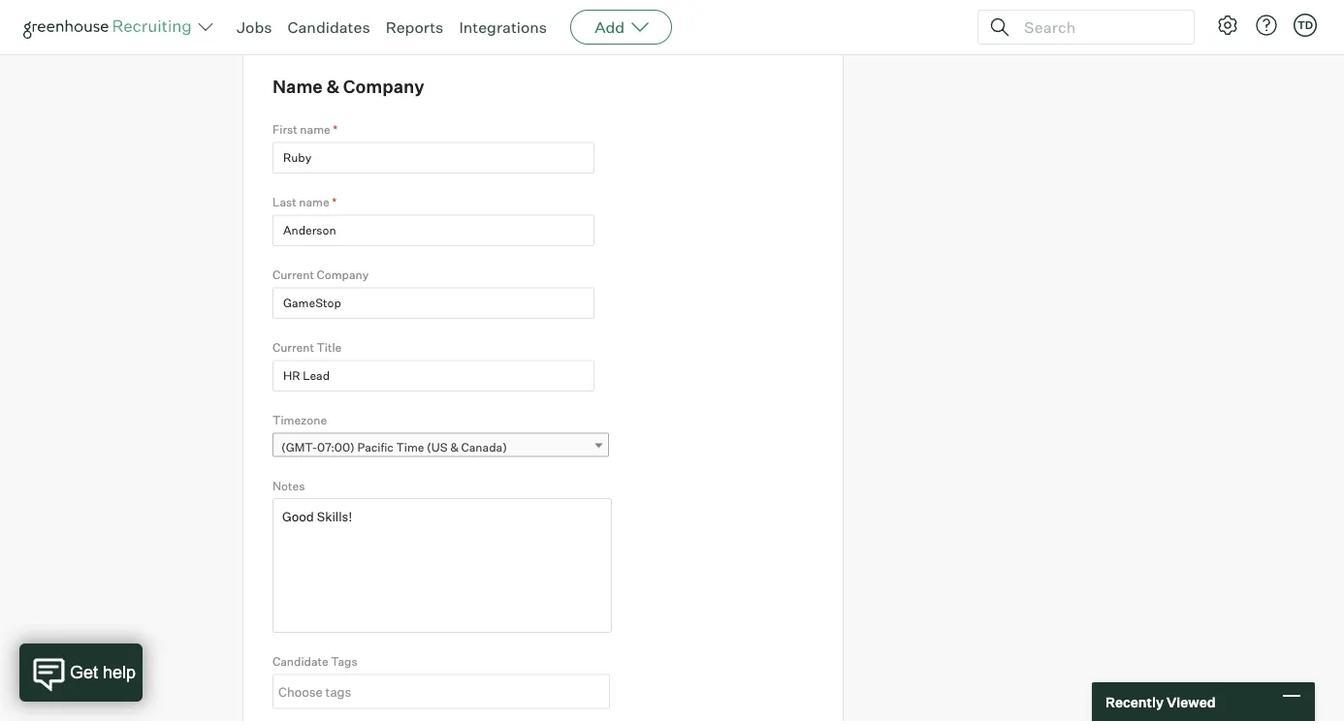Task type: locate. For each thing, give the bounding box(es) containing it.
current left title on the left top
[[273, 340, 314, 355]]

name & company
[[273, 76, 424, 98]]

0 vertical spatial current
[[273, 268, 314, 282]]

0 vertical spatial *
[[333, 122, 338, 137]]

name
[[273, 76, 323, 98]]

pacific
[[357, 440, 394, 455]]

None text field
[[273, 142, 595, 174], [273, 360, 595, 392], [273, 142, 595, 174], [273, 360, 595, 392]]

candidates
[[288, 17, 370, 37]]

Notes text field
[[273, 498, 612, 633]]

viewed
[[1167, 694, 1216, 711]]

1 current from the top
[[273, 268, 314, 282]]

1 vertical spatial current
[[273, 340, 314, 355]]

company
[[343, 76, 424, 98], [317, 268, 369, 282]]

first
[[273, 122, 298, 137]]

company up title on the left top
[[317, 268, 369, 282]]

last name *
[[273, 195, 337, 210]]

0 vertical spatial name
[[300, 122, 331, 137]]

current for current company
[[273, 268, 314, 282]]

integrations link
[[459, 17, 547, 37]]

skills!
[[317, 509, 350, 524]]

time
[[396, 440, 424, 455]]

& right '(us'
[[450, 440, 459, 455]]

0 horizontal spatial &
[[326, 76, 340, 98]]

name for first
[[300, 122, 331, 137]]

0 vertical spatial &
[[326, 76, 340, 98]]

add button
[[571, 10, 672, 45]]

* right last
[[332, 195, 337, 210]]

* down name & company
[[333, 122, 338, 137]]

& right name
[[326, 76, 340, 98]]

1 horizontal spatial &
[[450, 440, 459, 455]]

timezone
[[273, 413, 327, 428]]

reports
[[386, 17, 444, 37]]

None text field
[[273, 215, 595, 246], [273, 288, 595, 319], [274, 676, 604, 708], [273, 215, 595, 246], [273, 288, 595, 319], [274, 676, 604, 708]]

current
[[273, 268, 314, 282], [273, 340, 314, 355]]

td button
[[1294, 14, 1317, 37]]

name right first
[[300, 122, 331, 137]]

configure image
[[1217, 14, 1240, 37]]

&
[[326, 76, 340, 98], [450, 440, 459, 455]]

* for last name *
[[332, 195, 337, 210]]

company down reports
[[343, 76, 424, 98]]

1 vertical spatial name
[[299, 195, 329, 210]]

1 vertical spatial company
[[317, 268, 369, 282]]

2 current from the top
[[273, 340, 314, 355]]

current down last
[[273, 268, 314, 282]]

(gmt-
[[281, 440, 317, 455]]

1 vertical spatial *
[[332, 195, 337, 210]]

*
[[333, 122, 338, 137], [332, 195, 337, 210]]

title
[[317, 340, 342, 355]]

1 vertical spatial &
[[450, 440, 459, 455]]

name right last
[[299, 195, 329, 210]]

(gmt-07:00) pacific time (us & canada)
[[281, 440, 507, 455]]

jobs
[[237, 17, 272, 37]]

name for last
[[299, 195, 329, 210]]

last
[[273, 195, 297, 210]]

current company
[[273, 268, 369, 282]]

name
[[300, 122, 331, 137], [299, 195, 329, 210]]

td button
[[1290, 10, 1321, 41]]



Task type: vqa. For each thing, say whether or not it's contained in the screenshot.
topmost Attach Dropbox Google Drive Paste
no



Task type: describe. For each thing, give the bounding box(es) containing it.
recently
[[1106, 694, 1164, 711]]

first name *
[[273, 122, 338, 137]]

current title
[[273, 340, 342, 355]]

07:00)
[[317, 440, 355, 455]]

tags
[[331, 655, 358, 669]]

Search text field
[[1020, 13, 1177, 41]]

notes
[[273, 479, 305, 493]]

reports link
[[386, 17, 444, 37]]

­
[[353, 509, 353, 524]]

integrations
[[459, 17, 547, 37]]

td
[[1298, 18, 1314, 32]]

greenhouse recruiting image
[[23, 16, 198, 39]]

(gmt-07:00) pacific time (us & canada) link
[[273, 433, 609, 461]]

candidate
[[273, 655, 329, 669]]

jobs link
[[237, 17, 272, 37]]

current for current title
[[273, 340, 314, 355]]

candidates link
[[288, 17, 370, 37]]

canada)
[[461, 440, 507, 455]]

good skills! ­
[[282, 509, 353, 524]]

* for first name *
[[333, 122, 338, 137]]

candidate tags
[[273, 655, 358, 669]]

recently viewed
[[1106, 694, 1216, 711]]

(us
[[427, 440, 448, 455]]

add
[[595, 17, 625, 37]]

good
[[282, 509, 313, 524]]

0 vertical spatial company
[[343, 76, 424, 98]]



